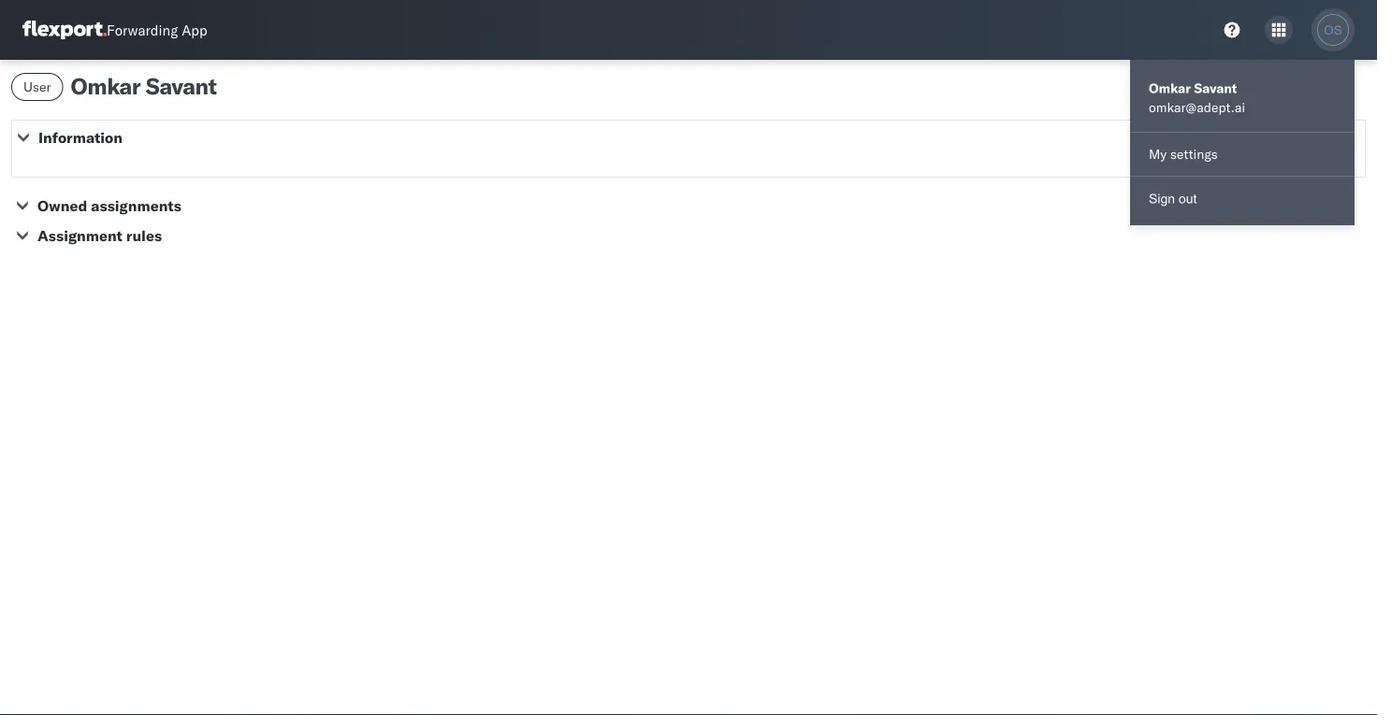 Task type: locate. For each thing, give the bounding box(es) containing it.
1 horizontal spatial omkar
[[1149, 80, 1191, 96]]

assignment
[[37, 226, 123, 245]]

savant down app
[[146, 72, 217, 100]]

savant for omkar savant omkar@adept.ai
[[1195, 80, 1238, 96]]

omkar@adept.ai
[[1149, 99, 1246, 116]]

my settings
[[1149, 146, 1218, 162]]

sign out button
[[1131, 181, 1355, 218]]

savant
[[146, 72, 217, 100], [1195, 80, 1238, 96]]

0 horizontal spatial savant
[[146, 72, 217, 100]]

omkar inside omkar savant omkar@adept.ai
[[1149, 80, 1191, 96]]

forwarding app link
[[22, 21, 207, 39]]

omkar down the "forwarding app" link
[[71, 72, 141, 100]]

omkar
[[71, 72, 141, 100], [1149, 80, 1191, 96]]

user
[[23, 79, 51, 95]]

owned assignments
[[37, 197, 181, 215]]

my
[[1149, 146, 1167, 162]]

savant inside omkar savant omkar@adept.ai
[[1195, 80, 1238, 96]]

settings
[[1171, 146, 1218, 162]]

savant for omkar savant
[[146, 72, 217, 100]]

0 horizontal spatial omkar
[[71, 72, 141, 100]]

savant up omkar@adept.ai
[[1195, 80, 1238, 96]]

forwarding
[[107, 21, 178, 39]]

omkar savant
[[71, 72, 217, 100]]

1 horizontal spatial savant
[[1195, 80, 1238, 96]]

omkar up omkar@adept.ai
[[1149, 80, 1191, 96]]



Task type: describe. For each thing, give the bounding box(es) containing it.
flexport. image
[[22, 21, 107, 39]]

omkar for omkar savant omkar@adept.ai
[[1149, 80, 1191, 96]]

assignment rules
[[37, 226, 162, 245]]

omkar for omkar savant
[[71, 72, 141, 100]]

rules
[[126, 226, 162, 245]]

information
[[38, 128, 123, 147]]

os
[[1325, 23, 1343, 37]]

sign out
[[1149, 192, 1197, 206]]

sign
[[1149, 192, 1176, 206]]

app
[[182, 21, 207, 39]]

out
[[1179, 192, 1197, 206]]

forwarding app
[[107, 21, 207, 39]]

os button
[[1312, 8, 1355, 51]]

owned
[[37, 197, 87, 215]]

my settings link
[[1131, 137, 1355, 172]]

assignments
[[91, 197, 181, 215]]

omkar savant omkar@adept.ai
[[1149, 80, 1246, 116]]



Task type: vqa. For each thing, say whether or not it's contained in the screenshot.
Omkar Savant omkar@adept.ai's the Omkar
yes



